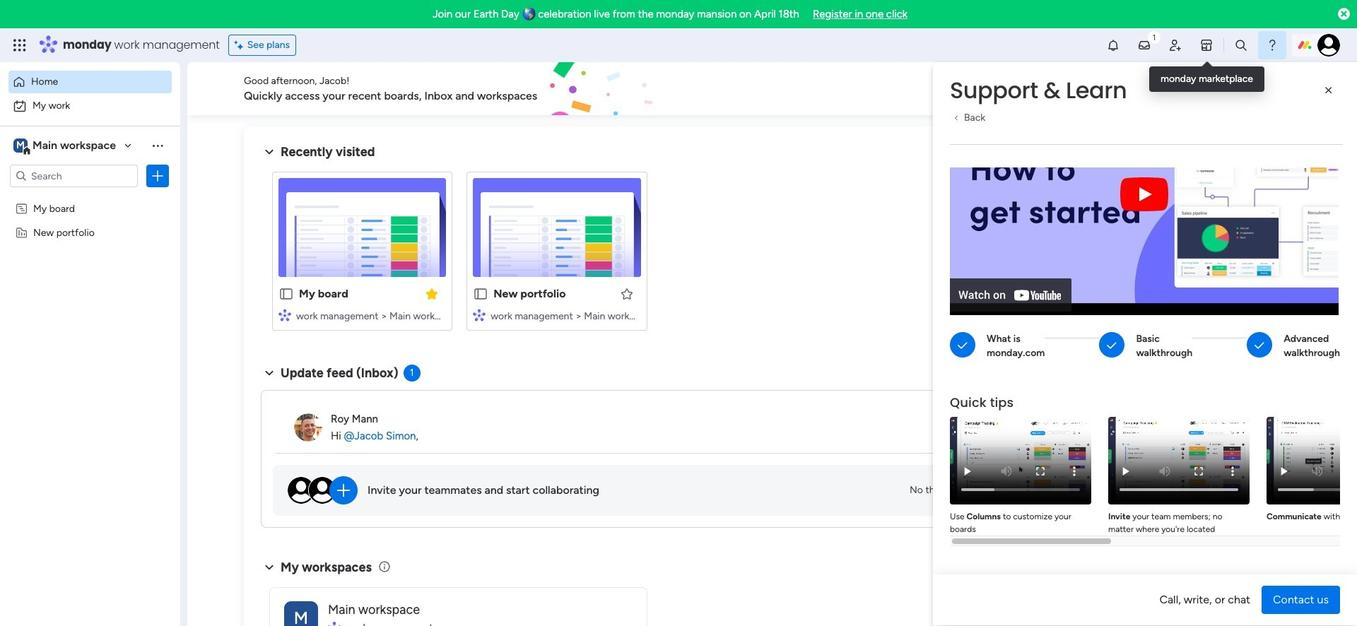 Task type: vqa. For each thing, say whether or not it's contained in the screenshot.
Notifications IMAGE
yes



Task type: describe. For each thing, give the bounding box(es) containing it.
notifications image
[[1106, 38, 1120, 52]]

getting started element
[[1082, 366, 1294, 422]]

options image
[[151, 169, 165, 183]]

component image
[[473, 309, 486, 321]]

v2 user feedback image
[[1093, 81, 1104, 97]]

monday marketplace image
[[1200, 38, 1214, 52]]

search everything image
[[1234, 38, 1248, 52]]

see plans image
[[234, 37, 247, 53]]

workspace image
[[13, 138, 28, 153]]

workspace selection element
[[13, 137, 118, 156]]

remove from favorites image
[[425, 287, 439, 301]]

Search in workspace field
[[30, 168, 118, 184]]

help image
[[1265, 38, 1279, 52]]

2 vertical spatial option
[[0, 195, 180, 198]]

public board image
[[279, 286, 294, 302]]

close update feed (inbox) image
[[261, 365, 278, 382]]

help center element
[[1082, 434, 1294, 490]]

close my workspaces image
[[261, 559, 278, 576]]

update feed image
[[1137, 38, 1151, 52]]



Task type: locate. For each thing, give the bounding box(es) containing it.
list box
[[0, 193, 180, 435]]

public board image
[[473, 286, 489, 302]]

workspace options image
[[151, 138, 165, 153]]

1 element
[[403, 365, 420, 382]]

jacob simon image
[[1318, 34, 1340, 57]]

templates image image
[[1094, 135, 1281, 233]]

select product image
[[13, 38, 27, 52]]

invite members image
[[1168, 38, 1183, 52]]

v2 bolt switch image
[[1203, 81, 1211, 96]]

quick search results list box
[[261, 160, 1048, 348]]

0 vertical spatial option
[[8, 71, 172, 93]]

option
[[8, 71, 172, 93], [8, 95, 172, 117], [0, 195, 180, 198]]

roy mann image
[[294, 414, 322, 442]]

close recently visited image
[[261, 143, 278, 160]]

1 vertical spatial option
[[8, 95, 172, 117]]

1 image
[[1148, 29, 1161, 45]]

add to favorites image
[[620, 287, 634, 301]]

workspace image
[[284, 601, 318, 626]]



